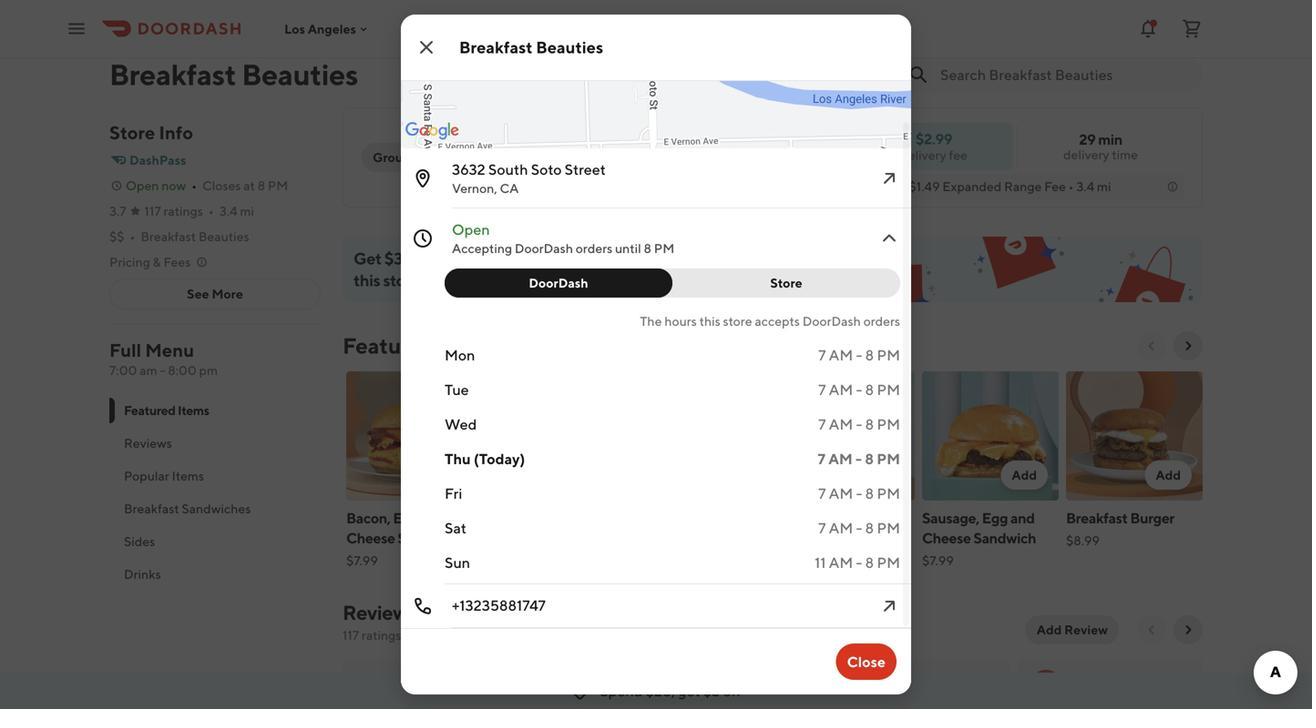 Task type: describe. For each thing, give the bounding box(es) containing it.
$1.49
[[909, 179, 940, 194]]

- for tue
[[856, 381, 862, 399]]

$$
[[109, 229, 124, 244]]

117 ratings •
[[144, 204, 214, 219]]

pricing & fees
[[109, 255, 191, 270]]

3.7
[[109, 204, 126, 219]]

this inside get $3 off on your first order of $25 or more from this store.
[[354, 271, 380, 290]]

add review button
[[1026, 616, 1119, 645]]

am for sat
[[829, 520, 853, 537]]

wendy
[[495, 679, 542, 697]]

sandwich for bacon, egg and cheese sandwich
[[398, 530, 460, 547]]

(today)
[[474, 451, 525, 468]]

info
[[159, 122, 193, 144]]

get
[[354, 249, 381, 268]]

accepting
[[452, 241, 512, 256]]

add inside button
[[1037, 623, 1062, 638]]

2 vertical spatial beauties
[[198, 229, 249, 244]]

7 for wed
[[818, 416, 826, 433]]

egg for sausage,
[[982, 510, 1008, 527]]

add button for breakfast burger
[[1145, 461, 1192, 490]]

am for fri
[[829, 485, 853, 503]]

iced
[[778, 510, 806, 527]]

fee
[[949, 148, 968, 163]]

ashley w
[[783, 679, 844, 697]]

pm for wed
[[877, 416, 900, 433]]

0 horizontal spatial featured
[[124, 403, 175, 418]]

full
[[109, 340, 141, 361]]

• closes at 8 pm
[[191, 178, 288, 193]]

DoorDash button
[[445, 269, 672, 298]]

breakfast beauties dialog
[[331, 0, 1031, 695]]

sausage,
[[922, 510, 979, 527]]

7 am - 8 pm for wed
[[818, 416, 900, 433]]

am for sun
[[829, 554, 853, 572]]

previous image
[[1145, 623, 1159, 638]]

7 for mon
[[818, 347, 826, 364]]

2 vertical spatial doordash
[[803, 314, 861, 329]]

1 vertical spatial featured items
[[124, 403, 209, 418]]

breakfast burger $8.99
[[1066, 510, 1174, 549]]

pricing & fees button
[[109, 253, 209, 272]]

first
[[485, 249, 514, 268]]

breakfast sandwiches button
[[109, 493, 321, 526]]

the hours this store accepts doordash orders
[[640, 314, 900, 329]]

powered by google image
[[406, 122, 459, 140]]

more
[[625, 249, 662, 268]]

public
[[427, 628, 463, 643]]

get $3 off on your first order of $25 or more from this store.
[[354, 249, 699, 290]]

on
[[429, 249, 447, 268]]

1 click item image from the top
[[878, 168, 900, 190]]

1 vertical spatial orders
[[863, 314, 900, 329]]

cheese for sausage,
[[922, 530, 971, 547]]

7 am - 8 pm for fri
[[818, 485, 900, 503]]

drinks button
[[109, 559, 321, 591]]

ca
[[500, 181, 519, 196]]

reviews button
[[109, 427, 321, 460]]

7 for thu (today)
[[818, 451, 826, 468]]

south
[[488, 161, 528, 178]]

0 vertical spatial mi
[[1097, 179, 1111, 194]]

7 am - 8 pm for tue
[[818, 381, 900, 399]]

hours
[[664, 314, 697, 329]]

7 for tue
[[818, 381, 826, 399]]

items inside button
[[172, 469, 204, 484]]

15
[[412, 628, 425, 643]]

until
[[615, 241, 641, 256]]

at
[[243, 178, 255, 193]]

featured inside 'featured items' heading
[[343, 333, 435, 359]]

iced coffee image
[[778, 372, 915, 501]]

and for bacon, egg and cheese sandwich
[[422, 510, 446, 527]]

soto
[[531, 161, 562, 178]]

time
[[1112, 147, 1138, 162]]

- for wed
[[856, 416, 862, 433]]

• right fee
[[1069, 179, 1074, 194]]

items inside heading
[[439, 333, 495, 359]]

- for fri
[[856, 485, 862, 503]]

store for store
[[770, 276, 802, 291]]

egg for bacon,
[[393, 510, 419, 527]]

11 am - 8 pm
[[815, 554, 900, 572]]

t
[[1041, 678, 1051, 698]]

$7.99 for bacon, egg and cheese sandwich
[[346, 554, 378, 569]]

popular items
[[124, 469, 204, 484]]

close breakfast beauties image
[[416, 36, 437, 58]]

spend
[[600, 683, 643, 700]]

order
[[517, 249, 556, 268]]

$8.99
[[1066, 534, 1100, 549]]

7 am - 8 pm for thu (today)
[[818, 451, 900, 468]]

$3 inside get $3 off on your first order of $25 or more from this store.
[[384, 249, 403, 268]]

$$ • breakfast beauties
[[109, 229, 249, 244]]

bacon,
[[346, 510, 390, 527]]

range
[[1004, 179, 1042, 194]]

pm for fri
[[877, 485, 900, 503]]

ham, egg and cheese sandwich image
[[490, 372, 627, 501]]

3632 south soto street vernon, ca
[[452, 161, 606, 196]]

• left '3.4 mi'
[[209, 204, 214, 219]]

+13235881747
[[452, 597, 546, 615]]

beauties inside dialog
[[536, 37, 603, 57]]

group
[[373, 150, 411, 165]]

off inside get $3 off on your first order of $25 or more from this store.
[[406, 249, 426, 268]]

sides
[[124, 534, 155, 549]]

los angeles button
[[284, 21, 371, 36]]

29
[[1079, 131, 1096, 148]]

w for a
[[829, 679, 844, 697]]

- inside full menu 7:00 am - 8:00 pm
[[160, 363, 165, 378]]

reviews
[[466, 628, 509, 643]]

breakfast inside button
[[124, 502, 179, 517]]

1 vertical spatial items
[[178, 403, 209, 418]]

11
[[815, 554, 826, 572]]

sat
[[445, 520, 466, 537]]

2 click item image from the top
[[878, 596, 900, 618]]

see more button
[[110, 280, 320, 309]]

open accepting doordash orders until 8 pm
[[452, 221, 675, 256]]

this inside breakfast beauties dialog
[[699, 314, 721, 329]]

map region
[[331, 0, 1031, 333]]

Item Search search field
[[940, 65, 1188, 85]]

117 inside reviews 117 ratings • 15 public reviews
[[343, 628, 359, 643]]

open now
[[126, 178, 186, 193]]

2
[[1130, 9, 1137, 24]]

pm for sat
[[877, 520, 900, 537]]

pm inside open accepting doordash orders until 8 pm
[[654, 241, 675, 256]]

store info
[[109, 122, 193, 144]]

0 horizontal spatial 3.4
[[219, 204, 237, 219]]

spend $25, get $3 off
[[600, 683, 741, 700]]

delivery inside $2.99 delivery fee
[[900, 148, 946, 163]]

reviews for reviews 117 ratings • 15 public reviews
[[343, 601, 416, 625]]

7 am - 8 pm for mon
[[818, 347, 900, 364]]

add button for sausage, egg and cheese sandwich
[[1001, 461, 1048, 490]]

breakfast inside breakfast burger $8.99
[[1066, 510, 1128, 527]]

and for sausage, egg and cheese sandwich
[[1011, 510, 1035, 527]]

more
[[212, 287, 243, 302]]

thu (today)
[[445, 451, 525, 468]]

fees
[[164, 255, 191, 270]]

order
[[413, 150, 449, 165]]

2 photos
[[1130, 9, 1181, 24]]

- for mon
[[856, 347, 862, 364]]

now
[[161, 178, 186, 193]]

$7.99 for sausage, egg and cheese sandwich
[[922, 554, 954, 569]]

• inside reviews 117 ratings • 15 public reviews
[[404, 628, 409, 643]]

7 for fri
[[818, 485, 826, 503]]

of
[[558, 249, 573, 268]]



Task type: locate. For each thing, give the bounding box(es) containing it.
add button up sausage, egg and cheese sandwich $7.99
[[1001, 461, 1048, 490]]

close
[[847, 654, 886, 671]]

featured down store.
[[343, 333, 435, 359]]

accepts
[[755, 314, 800, 329]]

orders down click item image
[[863, 314, 900, 329]]

8 inside open accepting doordash orders until 8 pm
[[644, 241, 651, 256]]

0 horizontal spatial breakfast beauties
[[109, 57, 358, 92]]

1 vertical spatial click item image
[[878, 596, 900, 618]]

egg right the bacon,
[[393, 510, 419, 527]]

off left the a
[[723, 683, 741, 700]]

next button of carousel image
[[1181, 339, 1196, 354]]

0 horizontal spatial mi
[[240, 204, 254, 219]]

0 horizontal spatial cheese
[[346, 530, 395, 547]]

vernon,
[[452, 181, 497, 196]]

8 for sat
[[865, 520, 874, 537]]

1 vertical spatial doordash
[[529, 276, 588, 291]]

pm
[[199, 363, 218, 378]]

8 for fri
[[865, 485, 874, 503]]

1 horizontal spatial orders
[[863, 314, 900, 329]]

open for open now
[[126, 178, 159, 193]]

2 $7.99 from the left
[[922, 554, 954, 569]]

sandwich
[[398, 530, 460, 547], [974, 530, 1036, 547]]

mon
[[445, 347, 475, 364]]

1 horizontal spatial featured
[[343, 333, 435, 359]]

click item image
[[878, 228, 900, 250]]

2 sandwich from the left
[[974, 530, 1036, 547]]

egg inside sausage, egg and cheese sandwich $7.99
[[982, 510, 1008, 527]]

2 photos button
[[1101, 2, 1192, 31]]

0 horizontal spatial open
[[126, 178, 159, 193]]

click item image down 11 am - 8 pm
[[878, 596, 900, 618]]

1 vertical spatial breakfast beauties
[[109, 57, 358, 92]]

1 horizontal spatial sandwich
[[974, 530, 1036, 547]]

2 cheese from the left
[[922, 530, 971, 547]]

add left review
[[1037, 623, 1062, 638]]

1 horizontal spatial $7.99
[[922, 554, 954, 569]]

dashpass
[[129, 153, 186, 168]]

2 horizontal spatial w
[[829, 679, 844, 697]]

w
[[461, 678, 479, 698], [544, 679, 559, 697], [829, 679, 844, 697]]

open
[[126, 178, 159, 193], [452, 221, 490, 238]]

your
[[450, 249, 482, 268]]

1 horizontal spatial 3.4
[[1076, 179, 1094, 194]]

8:00
[[168, 363, 197, 378]]

ratings inside reviews 117 ratings • 15 public reviews
[[362, 628, 401, 643]]

store up accepts
[[770, 276, 802, 291]]

1 horizontal spatial mi
[[1097, 179, 1111, 194]]

3.4 mi
[[219, 204, 254, 219]]

1 vertical spatial 3.4
[[219, 204, 237, 219]]

29 min delivery time
[[1063, 131, 1138, 162]]

0 vertical spatial featured
[[343, 333, 435, 359]]

1 sandwich from the left
[[398, 530, 460, 547]]

orders
[[576, 241, 613, 256], [863, 314, 900, 329]]

ashley
[[783, 679, 826, 697]]

orders right of
[[576, 241, 613, 256]]

- for sat
[[856, 520, 862, 537]]

am for thu (today)
[[828, 451, 853, 468]]

- for thu (today)
[[856, 451, 862, 468]]

$7.99 inside bacon, egg and cheese sandwich $7.99
[[346, 554, 378, 569]]

reviews
[[124, 436, 172, 451], [343, 601, 416, 625]]

1 $7.99 from the left
[[346, 554, 378, 569]]

• right $$
[[130, 229, 135, 244]]

7 am from the top
[[829, 554, 853, 572]]

and inside sausage, egg and cheese sandwich $7.99
[[1011, 510, 1035, 527]]

0 vertical spatial beauties
[[536, 37, 603, 57]]

cheese for bacon,
[[346, 530, 395, 547]]

3 am from the top
[[829, 416, 853, 433]]

mi down at
[[240, 204, 254, 219]]

angeles
[[308, 21, 356, 36]]

$7.99 inside sausage, egg and cheese sandwich $7.99
[[922, 554, 954, 569]]

reviews inside reviews 117 ratings • 15 public reviews
[[343, 601, 416, 625]]

breakfast beauties inside breakfast beauties dialog
[[459, 37, 603, 57]]

$25,
[[646, 683, 675, 700]]

117 down open now
[[144, 204, 161, 219]]

$1.49 expanded range fee • 3.4 mi image
[[1165, 180, 1180, 194]]

or
[[607, 249, 622, 268]]

open for open accepting doordash orders until 8 pm
[[452, 221, 490, 238]]

-
[[856, 347, 862, 364], [160, 363, 165, 378], [856, 381, 862, 399], [856, 416, 862, 433], [856, 451, 862, 468], [856, 485, 862, 503], [856, 520, 862, 537], [856, 554, 862, 572]]

pm for thu (today)
[[877, 451, 900, 468]]

popular
[[124, 469, 169, 484]]

8 for tue
[[865, 381, 874, 399]]

egg right sausage,
[[982, 510, 1008, 527]]

am for wed
[[829, 416, 853, 433]]

4 am from the top
[[828, 451, 853, 468]]

- for sun
[[856, 554, 862, 572]]

min
[[1098, 131, 1122, 148]]

1 vertical spatial off
[[723, 683, 741, 700]]

a
[[752, 678, 764, 698]]

am for tue
[[829, 381, 853, 399]]

fee
[[1044, 179, 1066, 194]]

$3 up store.
[[384, 249, 403, 268]]

doordash up 'doordash' button
[[515, 241, 573, 256]]

3632
[[452, 161, 485, 178]]

1 horizontal spatial 117
[[343, 628, 359, 643]]

w right the ashley
[[829, 679, 844, 697]]

0 horizontal spatial ratings
[[164, 204, 203, 219]]

iced coffee button
[[775, 368, 919, 561]]

1 horizontal spatial add button
[[1145, 461, 1192, 490]]

am
[[140, 363, 157, 378]]

store
[[109, 122, 155, 144], [770, 276, 802, 291]]

get
[[678, 683, 700, 700]]

0 horizontal spatial orders
[[576, 241, 613, 256]]

cheese down sausage,
[[922, 530, 971, 547]]

click item image
[[878, 168, 900, 190], [878, 596, 900, 618]]

fri
[[445, 485, 462, 503]]

store inside store button
[[770, 276, 802, 291]]

breakfast down 'popular'
[[124, 502, 179, 517]]

store for store info
[[109, 122, 155, 144]]

cheese inside bacon, egg and cheese sandwich $7.99
[[346, 530, 395, 547]]

breakfast
[[459, 37, 533, 57], [109, 57, 236, 92], [141, 229, 196, 244], [124, 502, 179, 517], [1066, 510, 1128, 527]]

8 for thu (today)
[[865, 451, 874, 468]]

reviews up 'popular'
[[124, 436, 172, 451]]

0 horizontal spatial store
[[109, 122, 155, 144]]

0 vertical spatial this
[[354, 271, 380, 290]]

items up reviews button
[[178, 403, 209, 418]]

w for w
[[544, 679, 559, 697]]

am for mon
[[829, 347, 853, 364]]

add for breakfast burger
[[1156, 468, 1181, 483]]

0 vertical spatial store
[[109, 122, 155, 144]]

cheese down the bacon,
[[346, 530, 395, 547]]

7:00
[[109, 363, 137, 378]]

featured items down 8:00
[[124, 403, 209, 418]]

this
[[354, 271, 380, 290], [699, 314, 721, 329]]

0 horizontal spatial delivery
[[900, 148, 946, 163]]

0 horizontal spatial sandwich
[[398, 530, 460, 547]]

0 horizontal spatial w
[[461, 678, 479, 698]]

reviews link
[[343, 601, 416, 625]]

reviews for reviews
[[124, 436, 172, 451]]

1 horizontal spatial off
[[723, 683, 741, 700]]

add up burger
[[1156, 468, 1181, 483]]

0 vertical spatial 117
[[144, 204, 161, 219]]

2 add button from the left
[[1145, 461, 1192, 490]]

and down fri
[[422, 510, 446, 527]]

ratings up $$ • breakfast beauties
[[164, 204, 203, 219]]

next image
[[1181, 623, 1196, 638]]

store.
[[383, 271, 423, 290]]

1 horizontal spatial ratings
[[362, 628, 401, 643]]

this left store
[[699, 314, 721, 329]]

doordash down of
[[529, 276, 588, 291]]

0 vertical spatial items
[[439, 333, 495, 359]]

and inside bacon, egg and cheese sandwich $7.99
[[422, 510, 446, 527]]

photos
[[1140, 9, 1181, 24]]

8 for sun
[[865, 554, 874, 572]]

bacon, egg and cheese sandwich image
[[346, 372, 483, 501]]

reviews inside button
[[124, 436, 172, 451]]

1 vertical spatial featured
[[124, 403, 175, 418]]

thu
[[445, 451, 471, 468]]

1 egg from the left
[[393, 510, 419, 527]]

sandwich for sausage, egg and cheese sandwich
[[974, 530, 1036, 547]]

see more
[[187, 287, 243, 302]]

1 vertical spatial $3
[[703, 683, 720, 700]]

1 horizontal spatial reviews
[[343, 601, 416, 625]]

1 horizontal spatial featured items
[[343, 333, 495, 359]]

los
[[284, 21, 305, 36]]

add button up burger
[[1145, 461, 1192, 490]]

8 for mon
[[865, 347, 874, 364]]

$3 right get
[[703, 683, 720, 700]]

$1.49 expanded range fee • 3.4 mi
[[909, 179, 1111, 194]]

notification bell image
[[1137, 18, 1159, 40]]

breakfast up $8.99
[[1066, 510, 1128, 527]]

0 vertical spatial orders
[[576, 241, 613, 256]]

off left on
[[406, 249, 426, 268]]

closes
[[202, 178, 241, 193]]

1 am from the top
[[829, 347, 853, 364]]

sausage, egg and cheese sandwich image
[[922, 372, 1059, 501]]

0 vertical spatial featured items
[[343, 333, 495, 359]]

breakfast inside dialog
[[459, 37, 533, 57]]

1 vertical spatial 117
[[343, 628, 359, 643]]

breakfast burger image
[[1066, 372, 1203, 501]]

0 vertical spatial open
[[126, 178, 159, 193]]

pm for tue
[[877, 381, 900, 399]]

2 and from the left
[[1011, 510, 1035, 527]]

• right the now
[[191, 178, 197, 193]]

0 vertical spatial $3
[[384, 249, 403, 268]]

2 am from the top
[[829, 381, 853, 399]]

1 horizontal spatial $3
[[703, 683, 720, 700]]

0 vertical spatial off
[[406, 249, 426, 268]]

featured
[[343, 333, 435, 359], [124, 403, 175, 418]]

sandwich up sun
[[398, 530, 460, 547]]

0 vertical spatial 3.4
[[1076, 179, 1094, 194]]

wendy w
[[495, 679, 559, 697]]

0 vertical spatial ratings
[[164, 204, 203, 219]]

delivery inside 29 min delivery time
[[1063, 147, 1109, 162]]

reviews 117 ratings • 15 public reviews
[[343, 601, 509, 643]]

mi down 29 min delivery time
[[1097, 179, 1111, 194]]

1 horizontal spatial delivery
[[1063, 147, 1109, 162]]

1 horizontal spatial breakfast beauties
[[459, 37, 603, 57]]

close button
[[836, 644, 897, 681]]

open down the dashpass
[[126, 178, 159, 193]]

$3
[[384, 249, 403, 268], [703, 683, 720, 700]]

doordash inside open accepting doordash orders until 8 pm
[[515, 241, 573, 256]]

open inside open accepting doordash orders until 8 pm
[[452, 221, 490, 238]]

breakfast up fees
[[141, 229, 196, 244]]

los angeles
[[284, 21, 356, 36]]

1 horizontal spatial this
[[699, 314, 721, 329]]

cheese inside sausage, egg and cheese sandwich $7.99
[[922, 530, 971, 547]]

featured items heading
[[343, 332, 495, 361]]

7 am - 8 pm for sat
[[818, 520, 900, 537]]

117
[[144, 204, 161, 219], [343, 628, 359, 643]]

1 horizontal spatial egg
[[982, 510, 1008, 527]]

0 horizontal spatial $7.99
[[346, 554, 378, 569]]

pm for sun
[[877, 554, 900, 572]]

pm for mon
[[877, 347, 900, 364]]

sandwich down sausage,
[[974, 530, 1036, 547]]

pm
[[268, 178, 288, 193], [654, 241, 675, 256], [877, 347, 900, 364], [877, 381, 900, 399], [877, 416, 900, 433], [877, 451, 900, 468], [877, 485, 900, 503], [877, 520, 900, 537], [877, 554, 900, 572]]

0 horizontal spatial 117
[[144, 204, 161, 219]]

the
[[640, 314, 662, 329]]

1 horizontal spatial open
[[452, 221, 490, 238]]

2 egg from the left
[[982, 510, 1008, 527]]

sandwiches
[[182, 502, 251, 517]]

1 and from the left
[[422, 510, 446, 527]]

delivery up $1.49
[[900, 148, 946, 163]]

1 add button from the left
[[1001, 461, 1048, 490]]

1 horizontal spatial cheese
[[922, 530, 971, 547]]

menu
[[145, 340, 194, 361]]

0 items, open order cart image
[[1181, 18, 1203, 40]]

1 vertical spatial reviews
[[343, 601, 416, 625]]

1 vertical spatial mi
[[240, 204, 254, 219]]

doordash right accepts
[[803, 314, 861, 329]]

add for sausage, egg and cheese sandwich
[[1012, 468, 1037, 483]]

doordash inside button
[[529, 276, 588, 291]]

previous button of carousel image
[[1145, 339, 1159, 354]]

w right wendy
[[544, 679, 559, 697]]

0 horizontal spatial egg
[[393, 510, 419, 527]]

sides button
[[109, 526, 321, 559]]

store
[[723, 314, 752, 329]]

ratings down reviews link
[[362, 628, 401, 643]]

0 horizontal spatial reviews
[[124, 436, 172, 451]]

iced coffee
[[778, 510, 853, 527]]

featured items up tue
[[343, 333, 495, 359]]

0 horizontal spatial and
[[422, 510, 446, 527]]

add review
[[1037, 623, 1108, 638]]

am
[[829, 347, 853, 364], [829, 381, 853, 399], [829, 416, 853, 433], [828, 451, 853, 468], [829, 485, 853, 503], [829, 520, 853, 537], [829, 554, 853, 572]]

1 vertical spatial this
[[699, 314, 721, 329]]

egg inside bacon, egg and cheese sandwich $7.99
[[393, 510, 419, 527]]

• left 15
[[404, 628, 409, 643]]

review
[[1064, 623, 1108, 638]]

$7.99 down the bacon,
[[346, 554, 378, 569]]

3.4 down closes
[[219, 204, 237, 219]]

1 horizontal spatial and
[[1011, 510, 1035, 527]]

tue
[[445, 381, 469, 399]]

breakfast right close breakfast beauties icon
[[459, 37, 533, 57]]

7
[[818, 347, 826, 364], [818, 381, 826, 399], [818, 416, 826, 433], [818, 451, 826, 468], [818, 485, 826, 503], [818, 520, 826, 537]]

items up tue
[[439, 333, 495, 359]]

Store button
[[662, 269, 900, 298]]

7 for sat
[[818, 520, 826, 537]]

open up accepting
[[452, 221, 490, 238]]

6 am from the top
[[829, 520, 853, 537]]

add up sausage, egg and cheese sandwich $7.99
[[1012, 468, 1037, 483]]

add
[[1012, 468, 1037, 483], [1156, 468, 1181, 483], [1037, 623, 1062, 638]]

sandwich inside bacon, egg and cheese sandwich $7.99
[[398, 530, 460, 547]]

featured down am
[[124, 403, 175, 418]]

reviews up 15
[[343, 601, 416, 625]]

0 horizontal spatial $3
[[384, 249, 403, 268]]

orders inside open accepting doordash orders until 8 pm
[[576, 241, 613, 256]]

1 vertical spatial ratings
[[362, 628, 401, 643]]

delivery left the time
[[1063, 147, 1109, 162]]

0 vertical spatial click item image
[[878, 168, 900, 190]]

5 am from the top
[[829, 485, 853, 503]]

full menu 7:00 am - 8:00 pm
[[109, 340, 218, 378]]

0 horizontal spatial this
[[354, 271, 380, 290]]

0 vertical spatial reviews
[[124, 436, 172, 451]]

w left wendy
[[461, 678, 479, 698]]

1 vertical spatial store
[[770, 276, 802, 291]]

sausage, egg and cheese sandwich $7.99
[[922, 510, 1036, 569]]

items up "breakfast sandwiches" at the bottom left
[[172, 469, 204, 484]]

sandwich inside sausage, egg and cheese sandwich $7.99
[[974, 530, 1036, 547]]

group order
[[373, 150, 449, 165]]

open menu image
[[66, 18, 87, 40]]

delivery
[[1063, 147, 1109, 162], [900, 148, 946, 163]]

3.4 right fee
[[1076, 179, 1094, 194]]

1 vertical spatial open
[[452, 221, 490, 238]]

breakfast up info
[[109, 57, 236, 92]]

click item image left $1.49
[[878, 168, 900, 190]]

expanded
[[942, 179, 1002, 194]]

1 vertical spatial beauties
[[242, 57, 358, 92]]

2 vertical spatial items
[[172, 469, 204, 484]]

8 for wed
[[865, 416, 874, 433]]

0 horizontal spatial featured items
[[124, 403, 209, 418]]

mi
[[1097, 179, 1111, 194], [240, 204, 254, 219]]

117 down reviews link
[[343, 628, 359, 643]]

$7.99 down sausage,
[[922, 554, 954, 569]]

cheese
[[346, 530, 395, 547], [922, 530, 971, 547]]

1 horizontal spatial store
[[770, 276, 802, 291]]

0 vertical spatial doordash
[[515, 241, 573, 256]]

hour options option group
[[445, 269, 900, 298]]

popular items button
[[109, 460, 321, 493]]

0 horizontal spatial add button
[[1001, 461, 1048, 490]]

1 cheese from the left
[[346, 530, 395, 547]]

0 horizontal spatial off
[[406, 249, 426, 268]]

1 horizontal spatial w
[[544, 679, 559, 697]]

this down get
[[354, 271, 380, 290]]

and right sausage,
[[1011, 510, 1035, 527]]

0 vertical spatial breakfast beauties
[[459, 37, 603, 57]]

store up the dashpass
[[109, 122, 155, 144]]



Task type: vqa. For each thing, say whether or not it's contained in the screenshot.
A
yes



